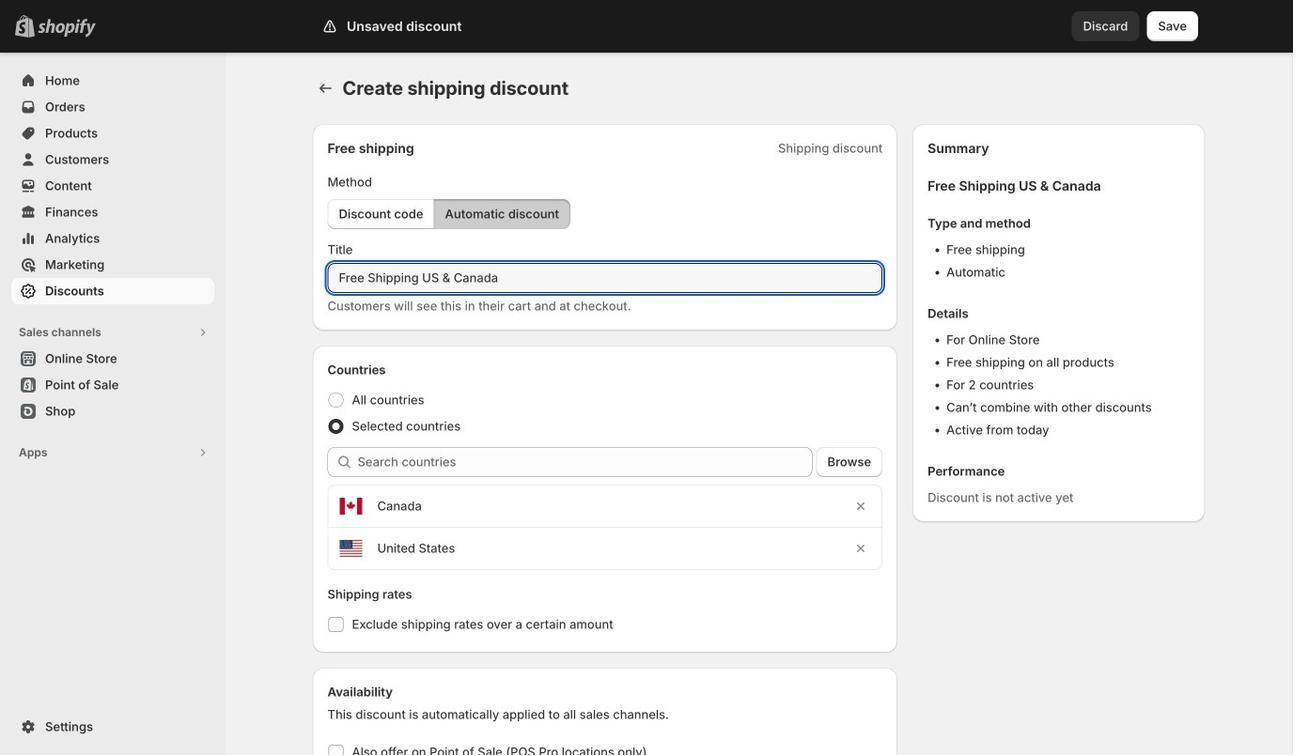 Task type: describe. For each thing, give the bounding box(es) containing it.
shopify image
[[38, 19, 96, 37]]

Search countries text field
[[358, 448, 813, 478]]



Task type: vqa. For each thing, say whether or not it's contained in the screenshot.
THE SEARCH COUNTRIES text field
yes



Task type: locate. For each thing, give the bounding box(es) containing it.
None text field
[[328, 263, 883, 293]]



